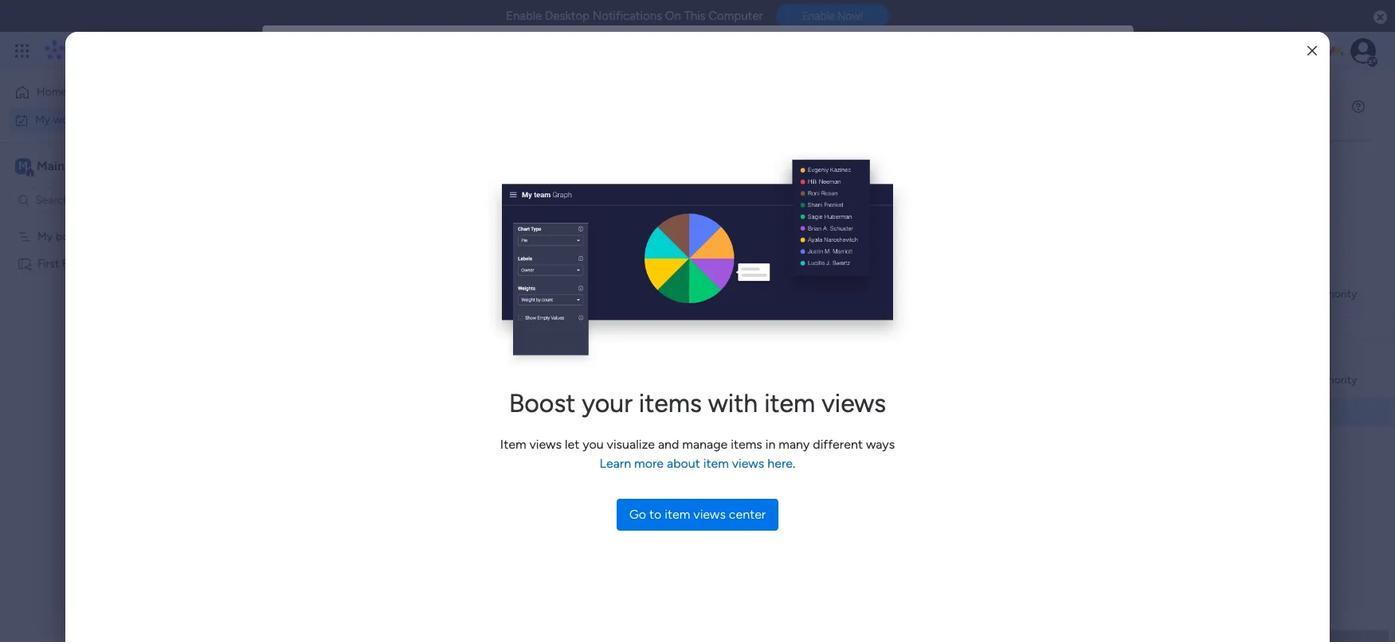 Task type: vqa. For each thing, say whether or not it's contained in the screenshot.
picture
no



Task type: describe. For each thing, give the bounding box(es) containing it.
item left to-
[[777, 313, 799, 326]]

2 vertical spatial my
[[666, 321, 681, 335]]

dapulse close image
[[1374, 10, 1387, 25]]

1 1 from the top
[[802, 224, 808, 237]]

0 vertical spatial first board
[[37, 257, 91, 270]]

filter log
[[697, 175, 744, 189]]

1 item 1 from the top
[[777, 224, 808, 237]]

home button
[[10, 80, 171, 105]]

group title
[[853, 408, 904, 420]]

main workspace
[[37, 158, 131, 173]]

hide done items
[[420, 165, 502, 178]]

workspace image
[[15, 157, 31, 175]]

and
[[658, 437, 679, 452]]

views inside go to item views center button
[[693, 507, 726, 522]]

27m for second dapulse date column 'icon' from the top of the page
[[716, 313, 739, 326]]

2 1 from the top
[[802, 269, 808, 281]]

go to item views center button
[[616, 499, 779, 531]]

title
[[884, 408, 904, 420]]

main
[[37, 158, 65, 173]]

select product image
[[14, 43, 30, 59]]

log
[[725, 175, 744, 189]]

dialog containing filter log
[[0, 0, 1395, 643]]

do
[[868, 322, 880, 334]]

with
[[708, 389, 758, 419]]

working
[[495, 267, 536, 280]]

views left here at right bottom
[[732, 456, 764, 471]]

boost your items with item views
[[509, 389, 886, 419]]

2 priority from the top
[[1321, 373, 1357, 387]]

item inside go to item views center button
[[665, 507, 690, 522]]

1 priority from the top
[[1321, 287, 1357, 301]]

this
[[684, 9, 706, 23]]

to
[[649, 507, 662, 522]]

item 1 for v2 multiple person column image
[[777, 269, 808, 281]]

to-do
[[853, 322, 880, 334]]

enable now!
[[802, 10, 863, 23]]

on
[[665, 9, 681, 23]]

working on it
[[495, 267, 561, 280]]

now!
[[838, 10, 863, 23]]

27m for first dapulse date column 'icon' from the top of the page
[[716, 224, 739, 237]]

boost
[[509, 389, 576, 419]]

go
[[629, 507, 646, 522]]

angle down image
[[750, 177, 757, 188]]

item up my board link
[[777, 269, 799, 281]]

2 vertical spatial board
[[691, 407, 720, 421]]

work
[[53, 113, 77, 126]]

enable for enable now!
[[802, 10, 835, 23]]

more
[[634, 456, 664, 471]]

hide
[[420, 165, 443, 178]]

go to item views center
[[629, 507, 766, 522]]

3 1 from the top
[[802, 313, 808, 326]]

items for done
[[474, 165, 502, 178]]

monday
[[71, 41, 126, 60]]

it
[[554, 267, 561, 280]]

list box containing my board
[[0, 220, 203, 492]]

visualize
[[607, 437, 655, 452]]

1 vertical spatial board
[[723, 287, 752, 301]]

notifications
[[592, 9, 662, 23]]

0 vertical spatial first
[[37, 257, 59, 270]]

0 horizontal spatial board
[[55, 230, 84, 243]]

item 1 for second dapulse date column 'icon' from the top of the page
[[777, 313, 808, 326]]

let
[[565, 437, 579, 452]]



Task type: locate. For each thing, give the bounding box(es) containing it.
ways
[[866, 437, 895, 452]]

board
[[62, 257, 91, 270], [723, 287, 752, 301], [691, 407, 720, 421]]

my board down search in workspace field
[[37, 230, 84, 243]]

my work
[[35, 113, 77, 126]]

you
[[583, 437, 604, 452]]

group for group
[[877, 287, 909, 301]]

first right the shareable board icon
[[37, 257, 59, 270]]

option
[[0, 222, 203, 225]]

1 vertical spatial my board
[[666, 321, 713, 335]]

shareable board image
[[17, 256, 32, 271]]

center
[[729, 507, 766, 522]]

my left work
[[35, 113, 50, 126]]

done
[[446, 165, 472, 178]]

3 27m from the top
[[716, 313, 739, 326]]

views up different
[[822, 389, 886, 419]]

views left let
[[529, 437, 562, 452]]

1 vertical spatial first board
[[666, 407, 720, 421]]

1 horizontal spatial enable
[[802, 10, 835, 23]]

0 horizontal spatial items
[[474, 165, 502, 178]]

enable for enable desktop notifications on this computer
[[506, 9, 542, 23]]

0 vertical spatial board
[[62, 257, 91, 270]]

1 vertical spatial dapulse date column image
[[902, 312, 913, 328]]

item up the many
[[764, 389, 815, 419]]

2 27m from the top
[[716, 269, 739, 281]]

here
[[767, 456, 793, 471]]

group for group title
[[853, 408, 882, 420]]

items up and
[[639, 389, 702, 419]]

my work button
[[10, 107, 171, 133]]

group
[[877, 287, 909, 301], [853, 408, 882, 420]]

Search in workspace field
[[33, 191, 133, 210]]

item 1
[[777, 224, 808, 237], [777, 269, 808, 281], [777, 313, 808, 326]]

0 vertical spatial 1
[[802, 224, 808, 237]]

27m for v2 multiple person column image
[[716, 269, 739, 281]]

items
[[474, 165, 502, 178], [639, 389, 702, 419], [731, 437, 762, 452]]

many
[[779, 437, 810, 452]]

enable
[[506, 9, 542, 23], [802, 10, 835, 23]]

0 vertical spatial item
[[764, 389, 815, 419]]

item 1 down person popup button
[[777, 224, 808, 237]]

2 item 1 from the top
[[777, 269, 808, 281]]

group down v2 multiple person column image
[[877, 287, 909, 301]]

filter
[[697, 175, 722, 189]]

1 image
[[1162, 33, 1177, 51]]

1 vertical spatial my
[[37, 230, 53, 243]]

person button
[[767, 170, 836, 195]]

1 vertical spatial first
[[666, 407, 688, 421]]

2 horizontal spatial item
[[764, 389, 815, 419]]

first board
[[37, 257, 91, 270], [666, 407, 720, 421]]

desktop
[[545, 9, 590, 23]]

nov
[[527, 310, 547, 321]]

about
[[667, 456, 700, 471]]

item views let you visualize and manage items in many different ways learn more about item views here .
[[500, 437, 895, 471]]

customize button
[[508, 159, 594, 185]]

dapulse date column image
[[902, 222, 913, 239], [902, 312, 913, 328]]

group left 'title'
[[853, 408, 882, 420]]

dapulse x slim image
[[1307, 45, 1317, 57]]

my up the boost your items with item views
[[666, 321, 681, 335]]

learn more about item views here link
[[600, 456, 793, 471]]

0 horizontal spatial first board
[[37, 257, 91, 270]]

item down boost
[[500, 437, 526, 452]]

computer
[[709, 9, 763, 23]]

1 vertical spatial items
[[639, 389, 702, 419]]

enable left desktop
[[506, 9, 542, 23]]

person
[[792, 176, 827, 189]]

item right 'to'
[[665, 507, 690, 522]]

dapulse date column image up v2 multiple person column image
[[902, 222, 913, 239]]

views left center
[[693, 507, 726, 522]]

1 horizontal spatial list box
[[691, 208, 1107, 342]]

1 vertical spatial board
[[684, 321, 713, 335]]

1 dapulse date column image from the top
[[902, 222, 913, 239]]

2 dapulse date column image from the top
[[902, 312, 913, 328]]

1 horizontal spatial my board
[[666, 321, 713, 335]]

item down person popup button
[[777, 224, 799, 237]]

workspace selection element
[[15, 157, 133, 177]]

1 vertical spatial priority
[[1321, 373, 1357, 387]]

enable left "now!"
[[802, 10, 835, 23]]

2 vertical spatial items
[[731, 437, 762, 452]]

1 horizontal spatial items
[[639, 389, 702, 419]]

in
[[765, 437, 776, 452]]

v2 multiple person column image
[[902, 267, 913, 284]]

first board link
[[664, 399, 811, 428]]

help image
[[1295, 43, 1311, 59]]

item inside the item views let you visualize and manage items in many different ways learn more about item views here .
[[703, 456, 729, 471]]

first
[[37, 257, 59, 270], [666, 407, 688, 421]]

dialog
[[0, 0, 1395, 643]]

my board
[[37, 230, 84, 243], [666, 321, 713, 335]]

different
[[813, 437, 863, 452]]

my board link
[[664, 313, 811, 342]]

views
[[822, 389, 886, 419], [529, 437, 562, 452], [732, 456, 764, 471], [693, 507, 726, 522]]

2 horizontal spatial items
[[731, 437, 762, 452]]

m
[[18, 159, 28, 172]]

2 vertical spatial item
[[665, 507, 690, 522]]

list box
[[691, 208, 1107, 342], [0, 220, 203, 492]]

1 horizontal spatial item
[[703, 456, 729, 471]]

0 horizontal spatial item
[[665, 507, 690, 522]]

board inside my board link
[[684, 321, 713, 335]]

board
[[55, 230, 84, 243], [684, 321, 713, 335]]

27m
[[716, 224, 739, 237], [716, 269, 739, 281], [716, 313, 739, 326]]

1 horizontal spatial first
[[666, 407, 688, 421]]

my down search in workspace field
[[37, 230, 53, 243]]

dapulse date column image right the do
[[902, 312, 913, 328]]

0 vertical spatial my board
[[37, 230, 84, 243]]

2 vertical spatial 1
[[802, 313, 808, 326]]

1 27m from the top
[[716, 224, 739, 237]]

item
[[764, 389, 815, 419], [703, 456, 729, 471], [665, 507, 690, 522]]

0 vertical spatial items
[[474, 165, 502, 178]]

home
[[37, 85, 67, 99]]

19
[[515, 310, 525, 321]]

priority
[[1321, 287, 1357, 301], [1321, 373, 1357, 387]]

my
[[35, 113, 50, 126], [37, 230, 53, 243], [666, 321, 681, 335]]

0 vertical spatial group
[[877, 287, 909, 301]]

workspace
[[68, 158, 131, 173]]

enable inside button
[[802, 10, 835, 23]]

1 vertical spatial 27m
[[716, 269, 739, 281]]

0 vertical spatial dapulse date column image
[[902, 222, 913, 239]]

0 vertical spatial item 1
[[777, 224, 808, 237]]

jacob simon image
[[1350, 38, 1376, 64]]

0 horizontal spatial board
[[62, 257, 91, 270]]

1 vertical spatial item
[[703, 456, 729, 471]]

Filter dashboard by text search field
[[235, 159, 385, 185]]

enable now! button
[[776, 4, 889, 28]]

to-
[[853, 322, 868, 334]]

1 horizontal spatial first board
[[666, 407, 720, 421]]

0 vertical spatial 27m
[[716, 224, 739, 237]]

your
[[582, 389, 633, 419]]

first up and
[[666, 407, 688, 421]]

0 horizontal spatial list box
[[0, 220, 203, 492]]

items left in
[[731, 437, 762, 452]]

1
[[802, 224, 808, 237], [802, 269, 808, 281], [802, 313, 808, 326]]

0 vertical spatial board
[[55, 230, 84, 243]]

2 vertical spatial 27m
[[716, 313, 739, 326]]

1 vertical spatial 1
[[802, 269, 808, 281]]

enable desktop notifications on this computer
[[506, 9, 763, 23]]

customize
[[534, 165, 587, 178]]

item 1 up my board link
[[777, 269, 808, 281]]

1 vertical spatial group
[[853, 408, 882, 420]]

item 1 left to-
[[777, 313, 808, 326]]

1 vertical spatial item 1
[[777, 269, 808, 281]]

list box containing 27m
[[691, 208, 1107, 342]]

my inside list box
[[37, 230, 53, 243]]

item inside the item views let you visualize and manage items in many different ways learn more about item views here .
[[500, 437, 526, 452]]

board up the manage
[[691, 407, 720, 421]]

first board up the manage
[[666, 407, 720, 421]]

my inside button
[[35, 113, 50, 126]]

filter log button
[[691, 170, 764, 195]]

items for your
[[639, 389, 702, 419]]

0 horizontal spatial enable
[[506, 9, 542, 23]]

first board right the shareable board icon
[[37, 257, 91, 270]]

board down search in workspace field
[[55, 230, 84, 243]]

manage
[[682, 437, 728, 452]]

19 nov
[[515, 310, 547, 321]]

0 horizontal spatial my board
[[37, 230, 84, 243]]

item down the manage
[[703, 456, 729, 471]]

0 vertical spatial priority
[[1321, 287, 1357, 301]]

items inside the item views let you visualize and manage items in many different ways learn more about item views here .
[[731, 437, 762, 452]]

on
[[539, 267, 551, 280]]

0 vertical spatial my
[[35, 113, 50, 126]]

board right the shareable board icon
[[62, 257, 91, 270]]

monday button
[[41, 30, 254, 72]]

1 horizontal spatial board
[[691, 407, 720, 421]]

1 horizontal spatial board
[[684, 321, 713, 335]]

.
[[793, 456, 795, 471]]

board up my board link
[[723, 287, 752, 301]]

items right done
[[474, 165, 502, 178]]

0 horizontal spatial first
[[37, 257, 59, 270]]

my board up the boost your items with item views
[[666, 321, 713, 335]]

learn
[[600, 456, 631, 471]]

board up the boost your items with item views
[[684, 321, 713, 335]]

2 horizontal spatial board
[[723, 287, 752, 301]]

2 vertical spatial item 1
[[777, 313, 808, 326]]

3 item 1 from the top
[[777, 313, 808, 326]]

item
[[777, 224, 799, 237], [777, 269, 799, 281], [777, 313, 799, 326], [500, 437, 526, 452]]



